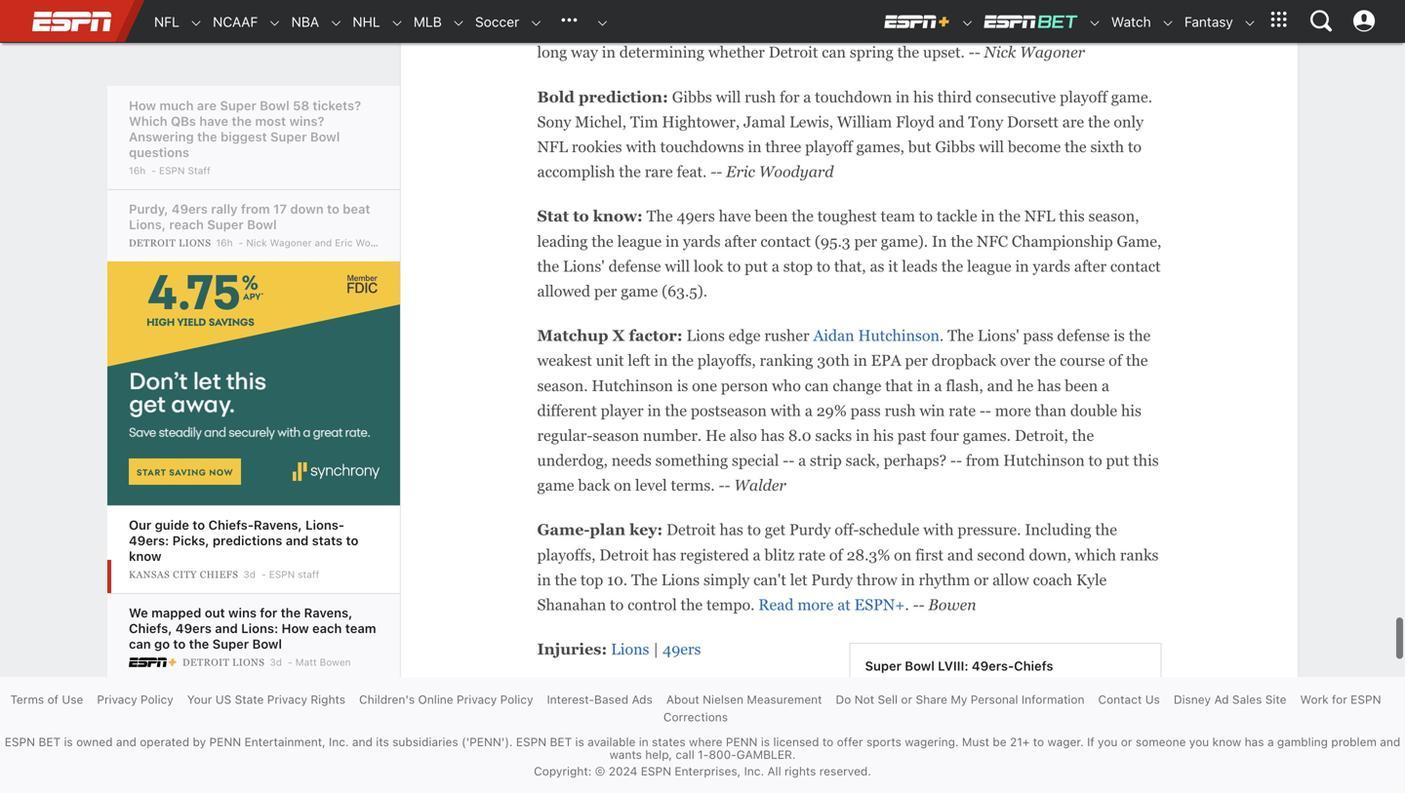 Task type: vqa. For each thing, say whether or not it's contained in the screenshot.
left go
yes



Task type: describe. For each thing, give the bounding box(es) containing it.
william
[[837, 113, 892, 131]]

1 vertical spatial more
[[798, 596, 834, 614]]

the up staff
[[197, 129, 217, 144]]

bowl inside purdy, 49ers rally from 17 down to beat lions, reach super bowl
[[247, 217, 277, 232]]

the up shanahan
[[555, 571, 577, 589]]

49ers inside we mapped out wins for the ravens, chiefs, 49ers and lions: how each team can go to the super bowl
[[176, 621, 212, 636]]

more inside ". the lions' pass defense is the weakest unit left in the playoffs, ranking 30th in epa per dropback over the course of the season. hutchinson is one person who can change that in a flash, and he has been a different player in the postseason with a 29% pass rush win rate -- more than double his regular-season number. he also has 8.0 sacks in his past four games. detroit, the underdog, needs something special -- a strip sack, perhaps? -- from hutchinson to put this game back on level terms."
[[995, 402, 1031, 420]]

left
[[628, 352, 650, 370]]

lewis,
[[789, 113, 833, 131]]

he
[[1017, 377, 1034, 395]]

terms.
[[671, 477, 715, 494]]

tempo.
[[707, 596, 755, 614]]

1 horizontal spatial after
[[1074, 258, 1107, 275]]

perhaps?
[[884, 452, 947, 469]]

the down in
[[941, 258, 964, 275]]

per inside ". the lions' pass defense is the weakest unit left in the playoffs, ranking 30th in epa per dropback over the course of the season. hutchinson is one person who can change that in a flash, and he has been a different player in the postseason with a 29% pass rush win rate -- more than double his regular-season number. he also has 8.0 sacks in his past four games. detroit, the underdog, needs something special -- a strip sack, perhaps? -- from hutchinson to put this game back on level terms."
[[905, 352, 928, 370]]

defense inside ". the lions' pass defense is the weakest unit left in the playoffs, ranking 30th in epa per dropback over the course of the season. hutchinson is one person who can change that in a flash, and he has been a different player in the postseason with a 29% pass rush win rate -- more than double his regular-season number. he also has 8.0 sacks in his past four games. detroit, the underdog, needs something special -- a strip sack, perhaps? -- from hutchinson to put this game back on level terms."
[[1057, 327, 1110, 345]]

lions left edge
[[687, 327, 725, 345]]

also
[[730, 427, 757, 444]]

super up biggest
[[220, 98, 256, 113]]

1 vertical spatial .
[[905, 596, 909, 614]]

much
[[160, 98, 194, 113]]

0 vertical spatial playoff
[[1060, 88, 1107, 106]]

over
[[1000, 352, 1030, 370]]

the left rare
[[619, 163, 641, 181]]

jahmyr gibbs and david montgomery
[[813, 19, 1077, 36]]

to inside ". the lions' pass defense is the weakest unit left in the playoffs, ranking 30th in epa per dropback over the course of the season. hutchinson is one person who can change that in a flash, and he has been a different player in the postseason with a 29% pass rush win rate -- more than double his regular-season number. he also has 8.0 sacks in his past four games. detroit, the underdog, needs something special -- a strip sack, perhaps? -- from hutchinson to put this game back on level terms."
[[1089, 452, 1102, 469]]

david
[[944, 19, 984, 36]]

2 vertical spatial gibbs
[[935, 138, 975, 156]]

detroit lions 3d for and
[[182, 657, 282, 668]]

game-plan key:
[[537, 521, 663, 539]]

have inside how much are super bowl 58 tickets? which qbs have the most wins? answering the biggest super bowl questions
[[199, 114, 228, 128]]

fantasy
[[1185, 14, 1233, 30]]

three
[[765, 138, 801, 156]]

read
[[759, 596, 794, 614]]

qbs
[[171, 114, 196, 128]]

games.
[[963, 427, 1011, 444]]

ncaaf
[[213, 14, 258, 30]]

officiating
[[537, 685, 622, 703]]

the down out
[[189, 637, 209, 651]]

super down espn+
[[865, 659, 902, 673]]

are inside gibbs will rush for a touchdown in his third consecutive playoff game. sony michel, tim hightower, jamal lewis, william floyd and tony dorsett are the only nfl rookies with touchdowns in three playoff games, but gibbs will become the sixth to accomplish the rare feat.
[[1063, 113, 1084, 131]]

the left sixth
[[1065, 138, 1087, 156]]

game inside ". the lions' pass defense is the weakest unit left in the playoffs, ranking 30th in epa per dropback over the course of the season. hutchinson is one person who can change that in a flash, and he has been a different player in the postseason with a 29% pass rush win rate -- more than double his regular-season number. he also has 8.0 sacks in his past four games. detroit, the underdog, needs something special -- a strip sack, perhaps? -- from hutchinson to put this game back on level terms."
[[537, 477, 574, 494]]

leads
[[902, 258, 938, 275]]

lviii:
[[938, 659, 969, 673]]

0 horizontal spatial after
[[725, 233, 757, 250]]

high
[[587, 785, 618, 793]]

0 horizontal spatial league
[[617, 233, 662, 250]]

long
[[537, 44, 567, 61]]

allow
[[993, 571, 1029, 589]]

a inside detroit has to get purdy off-schedule with pressure. including the playoffs, detroit has registered a blitz rate of 28.3% on first and second down, which ranks in the top 10. the lions simply can't let purdy throw in rhythm or allow coach kyle shanahan to control the tempo.
[[753, 546, 761, 564]]

17
[[273, 202, 287, 216]]

lions,
[[129, 217, 166, 232]]

1 vertical spatial contact
[[1110, 258, 1161, 275]]

. the lions' pass defense is the weakest unit left in the playoffs, ranking 30th in epa per dropback over the course of the season. hutchinson is one person who can change that in a flash, and he has been a different player in the postseason with a 29% pass rush win rate -- more than double his regular-season number. he also has 8.0 sacks in his past four games. detroit, the underdog, needs something special -- a strip sack, perhaps? -- from hutchinson to put this game back on level terms.
[[537, 327, 1159, 494]]

this inside ". the lions' pass defense is the weakest unit left in the playoffs, ranking 30th in epa per dropback over the course of the season. hutchinson is one person who can change that in a flash, and he has been a different player in the postseason with a 29% pass rush win rate -- more than double his regular-season number. he also has 8.0 sacks in his past four games. detroit, the underdog, needs something special -- a strip sack, perhaps? -- from hutchinson to put this game back on level terms."
[[1133, 452, 1159, 469]]

soccer
[[475, 14, 519, 30]]

injuries:
[[537, 641, 607, 658]]

toughest
[[818, 208, 877, 225]]

jamal
[[744, 113, 786, 131]]

detroit inside will go a long way in determining whether detroit can spring the upset.
[[769, 44, 818, 61]]

how much are super bowl 58 tickets? which qbs have the most wins? answering the biggest super bowl questions link
[[129, 98, 361, 160]]

the left the "tempo."
[[681, 596, 703, 614]]

a inside gibbs will rush for a touchdown in his third consecutive playoff game. sony michel, tim hightower, jamal lewis, william floyd and tony dorsett are the only nfl rookies with touchdowns in three playoff games, but gibbs will become the sixth to accomplish the rare feat.
[[803, 88, 811, 106]]

1 horizontal spatial woodyard
[[356, 237, 403, 248]]

detroit down fans
[[129, 745, 176, 756]]

super inside we mapped out wins for the ravens, chiefs, 49ers and lions: how each team can go to the super bowl
[[212, 637, 249, 651]]

second
[[977, 546, 1025, 564]]

espn+
[[855, 596, 905, 614]]

game-
[[537, 521, 590, 539]]

know inside our guide to chiefs-ravens, lions- 49ers: picks, predictions and stats to know
[[129, 549, 162, 564]]

get
[[765, 521, 786, 539]]

0 vertical spatial woodyard
[[759, 163, 834, 181]]

on inside referee clete blakeman's regular-season crew took to heart the nfl's midseason emphasis on offensive offside penalties, throwing a league-high five such flags. it was ra
[[794, 735, 812, 753]]

detroit lions link for 49ers
[[182, 657, 268, 669]]

jahmyr gibbs link
[[813, 19, 910, 36]]

0 vertical spatial gibbs
[[870, 19, 910, 36]]

purdy, 49ers rally from 17 down to beat lions, reach super bowl link
[[129, 202, 370, 232]]

lions down we mapped out wins for the ravens, chiefs, 49ers and lions: how each team can go to the super bowl at the bottom left of the page
[[232, 657, 265, 668]]

and inside gibbs will rush for a touchdown in his third consecutive playoff game. sony michel, tim hightower, jamal lewis, william floyd and tony dorsett are the only nfl rookies with touchdowns in three playoff games, but gibbs will become the sixth to accomplish the rare feat.
[[939, 113, 965, 131]]

soccer link
[[465, 1, 519, 43]]

0 vertical spatial 3d
[[243, 569, 256, 580]]

1 vertical spatial eric
[[335, 237, 353, 248]]

team inside we mapped out wins for the ravens, chiefs, 49ers and lions: how each team can go to the super bowl
[[345, 621, 376, 636]]

49ers inside the 49ers have been the toughest team to tackle in the nfl this season, leading the league in yards after contact (95.3 per game). in the nfc championship game, the lions' defense will look to put a stop to that, as it leads the league in yards after contact allowed per game (63.5).
[[677, 208, 715, 225]]

offside
[[603, 760, 649, 778]]

2 horizontal spatial eric
[[726, 163, 755, 181]]

each
[[312, 621, 342, 636]]

mlb link
[[404, 1, 442, 43]]

put inside the 49ers have been the toughest team to tackle in the nfl this season, leading the league in yards after contact (95.3 per game). in the nfc championship game, the lions' defense will look to put a stop to that, as it leads the league in yards after contact allowed per game (63.5).
[[745, 258, 768, 275]]

determining
[[619, 44, 705, 61]]

0 vertical spatial nfl
[[154, 14, 179, 30]]

x
[[612, 327, 625, 345]]

third
[[938, 88, 972, 106]]

|
[[653, 641, 659, 658]]

30th
[[817, 352, 850, 370]]

2 horizontal spatial hutchinson
[[1003, 452, 1085, 469]]

how much are super bowl 58 tickets? which qbs have the most wins? answering the biggest super bowl questions
[[129, 98, 361, 160]]

detroit up the 10.
[[599, 546, 649, 564]]

will up hightower,
[[716, 88, 741, 106]]

1 vertical spatial league
[[967, 258, 1012, 275]]

of inside detroit has to get purdy off-schedule with pressure. including the playoffs, detroit has registered a blitz rate of 28.3% on first and second down, which ranks in the top 10. the lions simply can't let purdy throw in rhythm or allow coach kyle shanahan to control the tempo.
[[829, 546, 843, 564]]

our guide to chiefs-ravens, lions- 49ers: picks, predictions and stats to know link
[[129, 518, 359, 564]]

1 vertical spatial wagoner
[[270, 237, 312, 248]]

which
[[129, 114, 167, 128]]

team inside the 49ers have been the toughest team to tackle in the nfl this season, leading the league in yards after contact (95.3 per game). in the nfc championship game, the lions' defense will look to put a stop to that, as it leads the league in yards after contact allowed per game (63.5).
[[881, 208, 915, 225]]

1 vertical spatial chiefs
[[1014, 659, 1053, 673]]

simply
[[704, 571, 750, 589]]

the 49ers have been the toughest team to tackle in the nfl this season, leading the league in yards after contact (95.3 per game). in the nfc championship game, the lions' defense will look to put a stop to that, as it leads the league in yards after contact allowed per game (63.5).
[[537, 208, 1162, 300]]

the right in
[[951, 233, 973, 250]]

lions' inside ". the lions' pass defense is the weakest unit left in the playoffs, ranking 30th in epa per dropback over the course of the season. hutchinson is one person who can change that in a flash, and he has been a different player in the postseason with a 29% pass rush win rate -- more than double his regular-season number. he also has 8.0 sacks in his past four games. detroit, the underdog, needs something special -- a strip sack, perhaps? -- from hutchinson to put this game back on level terms."
[[978, 327, 1020, 345]]

edge
[[729, 327, 761, 345]]

look
[[694, 258, 723, 275]]

1 horizontal spatial per
[[854, 233, 877, 250]]

purdy,
[[129, 202, 168, 216]]

can inside we mapped out wins for the ravens, chiefs, 49ers and lions: how each team can go to the super bowl
[[129, 637, 151, 651]]

the up sixth
[[1088, 113, 1110, 131]]

staff
[[188, 165, 211, 176]]

rookies
[[572, 138, 622, 156]]

or inside detroit has to get purdy off-schedule with pressure. including the playoffs, detroit has registered a blitz rate of 28.3% on first and second down, which ranks in the top 10. the lions simply can't let purdy throw in rhythm or allow coach kyle shanahan to control the tempo.
[[974, 571, 989, 589]]

detroit lions 16h
[[129, 237, 233, 248]]

strip
[[810, 452, 842, 469]]

become
[[1008, 138, 1061, 156]]

0 vertical spatial pass
[[1023, 327, 1054, 345]]

can inside ". the lions' pass defense is the weakest unit left in the playoffs, ranking 30th in epa per dropback over the course of the season. hutchinson is one person who can change that in a flash, and he has been a different player in the postseason with a 29% pass rush win rate -- more than double his regular-season number. he also has 8.0 sacks in his past four games. detroit, the underdog, needs something special -- a strip sack, perhaps? -- from hutchinson to put this game back on level terms."
[[805, 377, 829, 395]]

0 horizontal spatial contact
[[761, 233, 811, 250]]

season inside referee clete blakeman's regular-season crew took to heart the nfl's midseason emphasis on offensive offside penalties, throwing a league-high five such flags. it was ra
[[676, 710, 722, 728]]

3d for members
[[216, 745, 228, 756]]

needs
[[612, 452, 652, 469]]

will inside the 49ers have been the toughest team to tackle in the nfl this season, leading the league in yards after contact (95.3 per game). in the nfc championship game, the lions' defense will look to put a stop to that, as it leads the league in yards after contact allowed per game (63.5).
[[665, 258, 690, 275]]

plan
[[590, 521, 626, 539]]

detroit up "registered"
[[667, 521, 716, 539]]

1 vertical spatial purdy
[[811, 571, 853, 589]]

0 horizontal spatial 16h
[[129, 165, 146, 176]]

dorsett
[[1007, 113, 1059, 131]]

can inside will go a long way in determining whether detroit can spring the upset.
[[822, 44, 846, 61]]

ravens, inside we mapped out wins for the ravens, chiefs, 49ers and lions: how each team can go to the super bowl
[[304, 606, 353, 620]]

2 vertical spatial woodyard
[[262, 745, 310, 756]]

super bowl lviii: 49ers-chiefs
[[865, 659, 1053, 673]]

0 horizontal spatial pass
[[851, 402, 881, 420]]

offensive
[[537, 760, 599, 778]]

in inside will go a long way in determining whether detroit can spring the upset.
[[602, 44, 616, 61]]

lions inside detroit lions 16h
[[179, 238, 211, 248]]

watch link
[[1102, 1, 1151, 43]]

dreams
[[258, 725, 304, 739]]

1 horizontal spatial 16h
[[216, 237, 233, 248]]

chiefs inside 'kansas city chiefs 3d'
[[200, 569, 238, 580]]

we
[[129, 606, 148, 620]]

the left toughest
[[792, 208, 814, 225]]

clete
[[728, 685, 763, 703]]

a inside the 49ers have been the toughest team to tackle in the nfl this season, leading the league in yards after contact (95.3 per game). in the nfc championship game, the lions' defense will look to put a stop to that, as it leads the league in yards after contact allowed per game (63.5).
[[772, 258, 780, 275]]

level
[[635, 477, 667, 494]]

'they deserve it': members of 0-16 lions on dan campbell, long-suffering fans and super bowl dreams link
[[129, 693, 366, 739]]

reach
[[169, 217, 204, 232]]

1 vertical spatial yards
[[1033, 258, 1071, 275]]

bowl up most
[[260, 98, 290, 113]]

game inside the 49ers have been the toughest team to tackle in the nfl this season, leading the league in yards after contact (95.3 per game). in the nfc championship game, the lions' defense will look to put a stop to that, as it leads the league in yards after contact allowed per game (63.5).
[[621, 283, 658, 300]]

throwing
[[723, 760, 786, 778]]

the up the nfc
[[999, 208, 1021, 225]]

lions inside detroit has to get purdy off-schedule with pressure. including the playoffs, detroit has registered a blitz rate of 28.3% on first and second down, which ranks in the top 10. the lions simply can't let purdy throw in rhythm or allow coach kyle shanahan to control the tempo.
[[661, 571, 700, 589]]

1 vertical spatial gibbs
[[672, 88, 712, 106]]

down
[[290, 202, 324, 216]]

on inside 'they deserve it': members of 0-16 lions on dan campbell, long-suffering fans and super bowl dreams
[[165, 709, 180, 724]]

to inside gibbs will rush for a touchdown in his third consecutive playoff game. sony michel, tim hightower, jamal lewis, william floyd and tony dorsett are the only nfl rookies with touchdowns in three playoff games, but gibbs will become the sixth to accomplish the rare feat.
[[1128, 138, 1142, 156]]

penalties,
[[653, 760, 720, 778]]

read more at espn+ . -- bowen
[[759, 596, 976, 614]]

from inside purdy, 49ers rally from 17 down to beat lions, reach super bowl
[[241, 202, 270, 216]]

matt
[[295, 657, 317, 668]]

0 horizontal spatial playoff
[[805, 138, 853, 156]]

1 vertical spatial nick
[[246, 237, 267, 248]]

been inside the 49ers have been the toughest team to tackle in the nfl this season, leading the league in yards after contact (95.3 per game). in the nfc championship game, the lions' defense will look to put a stop to that, as it leads the league in yards after contact allowed per game (63.5).
[[755, 208, 788, 225]]

49ers:
[[129, 533, 169, 548]]

(63.5).
[[662, 283, 708, 300]]

including
[[1025, 521, 1092, 539]]

chiefs-
[[208, 518, 254, 532]]

bold
[[537, 88, 575, 106]]

the right over
[[1034, 352, 1056, 370]]

0 horizontal spatial bowen
[[320, 657, 351, 668]]

the inside the 49ers have been the toughest team to tackle in the nfl this season, leading the league in yards after contact (95.3 per game). in the nfc championship game, the lions' defense will look to put a stop to that, as it leads the league in yards after contact allowed per game (63.5).
[[647, 208, 673, 225]]

the up which
[[1095, 521, 1117, 539]]

top
[[581, 571, 603, 589]]

0 horizontal spatial per
[[594, 283, 617, 300]]

49ers link
[[663, 641, 701, 658]]

game.
[[1111, 88, 1153, 106]]

nba link
[[282, 1, 319, 43]]

0 horizontal spatial his
[[873, 427, 894, 444]]

and inside ". the lions' pass defense is the weakest unit left in the playoffs, ranking 30th in epa per dropback over the course of the season. hutchinson is one person who can change that in a flash, and he has been a different player in the postseason with a 29% pass rush win rate -- more than double his regular-season number. he also has 8.0 sacks in his past four games. detroit, the underdog, needs something special -- a strip sack, perhaps? -- from hutchinson to put this game back on level terms."
[[987, 377, 1013, 395]]

to inside we mapped out wins for the ravens, chiefs, 49ers and lions: how each team can go to the super bowl
[[173, 637, 186, 651]]

with inside gibbs will rush for a touchdown in his third consecutive playoff game. sony michel, tim hightower, jamal lewis, william floyd and tony dorsett are the only nfl rookies with touchdowns in three playoff games, but gibbs will become the sixth to accomplish the rare feat.
[[626, 138, 657, 156]]

go inside we mapped out wins for the ravens, chiefs, 49ers and lions: how each team can go to the super bowl
[[154, 637, 170, 651]]

rate inside detroit has to get purdy off-schedule with pressure. including the playoffs, detroit has registered a blitz rate of 28.3% on first and second down, which ranks in the top 10. the lions simply can't let purdy throw in rhythm or allow coach kyle shanahan to control the tempo.
[[798, 546, 826, 564]]

super inside 'they deserve it': members of 0-16 lions on dan campbell, long-suffering fans and super bowl dreams
[[185, 725, 221, 739]]

1 vertical spatial his
[[1121, 402, 1142, 420]]

members
[[239, 693, 297, 708]]

the down stat to know:
[[592, 233, 614, 250]]

touchdowns
[[660, 138, 744, 156]]

different
[[537, 402, 597, 420]]

to inside referee clete blakeman's regular-season crew took to heart the nfl's midseason emphasis on offensive offside penalties, throwing a league-high five such flags. it was ra
[[797, 710, 811, 728]]

floyd
[[896, 113, 935, 131]]

49ers right |
[[663, 641, 701, 658]]

number.
[[643, 427, 702, 444]]

super down most
[[270, 129, 307, 144]]

and inside 'they deserve it': members of 0-16 lions on dan campbell, long-suffering fans and super bowl dreams
[[159, 725, 182, 739]]



Task type: locate. For each thing, give the bounding box(es) containing it.
28.3%
[[847, 546, 890, 564]]

0 horizontal spatial regular-
[[537, 427, 593, 444]]

the down blakeman's
[[577, 735, 599, 753]]

0 horizontal spatial 3d
[[216, 745, 228, 756]]

1 vertical spatial playoff
[[805, 138, 853, 156]]

purdy right "get"
[[789, 521, 831, 539]]

are inside how much are super bowl 58 tickets? which qbs have the most wins? answering the biggest super bowl questions
[[197, 98, 217, 113]]

game,
[[1117, 233, 1162, 250]]

1 vertical spatial woodyard
[[356, 237, 403, 248]]

lions down 'dan'
[[179, 745, 211, 756]]

the down "game,"
[[1129, 327, 1151, 345]]

0 vertical spatial eric
[[726, 163, 755, 181]]

0 horizontal spatial woodyard
[[262, 745, 310, 756]]

1 horizontal spatial are
[[1063, 113, 1084, 131]]

0 horizontal spatial gibbs
[[672, 88, 712, 106]]

rate
[[949, 402, 976, 420], [798, 546, 826, 564]]

licensed
[[773, 735, 819, 749], [773, 735, 819, 749], [773, 735, 819, 749], [773, 735, 819, 749]]

1 vertical spatial been
[[1065, 377, 1098, 395]]

has
[[1038, 377, 1061, 395], [761, 427, 785, 444], [720, 521, 743, 539], [653, 546, 676, 564], [1245, 735, 1264, 749], [1245, 735, 1264, 749], [1245, 735, 1264, 749], [1245, 735, 1264, 749]]

0 vertical spatial contact
[[761, 233, 811, 250]]

children's
[[359, 693, 415, 707], [359, 693, 415, 707], [359, 693, 415, 707], [359, 693, 415, 707]]

0 vertical spatial go
[[1110, 19, 1126, 36]]

stat to know:
[[537, 208, 643, 225]]

ravens, inside our guide to chiefs-ravens, lions- 49ers: picks, predictions and stats to know
[[254, 518, 302, 532]]

detroit lions 3d down 'dan'
[[129, 745, 228, 756]]

mapped
[[151, 606, 201, 620]]

2 vertical spatial detroit lions link
[[129, 745, 214, 756]]

0 vertical spatial regular-
[[537, 427, 593, 444]]

0 horizontal spatial this
[[1059, 208, 1085, 225]]

0 horizontal spatial have
[[199, 114, 228, 128]]

58
[[293, 98, 309, 113]]

1 vertical spatial detroit lions 3d
[[129, 745, 228, 756]]

on inside detroit has to get purdy off-schedule with pressure. including the playoffs, detroit has registered a blitz rate of 28.3% on first and second down, which ranks in the top 10. the lions simply can't let purdy throw in rhythm or allow coach kyle shanahan to control the tempo.
[[894, 546, 912, 564]]

0 vertical spatial season
[[593, 427, 639, 444]]

regular-
[[537, 427, 593, 444], [620, 710, 676, 728]]

-- nick wagoner
[[969, 44, 1085, 61]]

been inside ". the lions' pass defense is the weakest unit left in the playoffs, ranking 30th in epa per dropback over the course of the season. hutchinson is one person who can change that in a flash, and he has been a different player in the postseason with a 29% pass rush win rate -- more than double his regular-season number. he also has 8.0 sacks in his past four games. detroit, the underdog, needs something special -- a strip sack, perhaps? -- from hutchinson to put this game back on level terms."
[[1065, 377, 1098, 395]]

ravens, up "predictions"
[[254, 518, 302, 532]]

by
[[193, 735, 206, 749], [193, 735, 206, 749], [193, 735, 206, 749], [193, 735, 206, 749]]

0 vertical spatial rush
[[745, 88, 776, 106]]

nfl down sony
[[537, 138, 568, 156]]

his
[[913, 88, 934, 106], [1121, 402, 1142, 420], [873, 427, 894, 444]]

1 vertical spatial regular-
[[620, 710, 676, 728]]

the up number.
[[665, 402, 687, 420]]

put inside ". the lions' pass defense is the weakest unit left in the playoffs, ranking 30th in epa per dropback over the course of the season. hutchinson is one person who can change that in a flash, and he has been a different player in the postseason with a 29% pass rush win rate -- more than double his regular-season number. he also has 8.0 sacks in his past four games. detroit, the underdog, needs something special -- a strip sack, perhaps? -- from hutchinson to put this game back on level terms."
[[1106, 452, 1130, 469]]

1 vertical spatial can
[[805, 377, 829, 395]]

contact up "stop"
[[761, 233, 811, 250]]

will go a long way in determining whether detroit can spring the upset.
[[537, 19, 1138, 61]]

game down underdog,
[[537, 477, 574, 494]]

with down who
[[771, 402, 801, 420]]

game left (63.5). on the top of the page
[[621, 283, 658, 300]]

1 vertical spatial ravens,
[[304, 606, 353, 620]]

of inside 'they deserve it': members of 0-16 lions on dan campbell, long-suffering fans and super bowl dreams
[[300, 693, 312, 708]]

put down double on the bottom of page
[[1106, 452, 1130, 469]]

us
[[1145, 693, 1160, 707], [1145, 693, 1160, 707], [1145, 693, 1160, 707], [1145, 693, 1160, 707]]

1 vertical spatial lions'
[[978, 327, 1020, 345]]

0 horizontal spatial yards
[[683, 233, 721, 250]]

to inside purdy, 49ers rally from 17 down to beat lions, reach super bowl
[[327, 202, 339, 216]]

and inside we mapped out wins for the ravens, chiefs, 49ers and lions: how each team can go to the super bowl
[[215, 621, 238, 636]]

subsidiaries
[[392, 735, 458, 749], [392, 735, 458, 749], [392, 735, 458, 749], [392, 735, 458, 749]]

contact down "game,"
[[1110, 258, 1161, 275]]

the down leading
[[537, 258, 559, 275]]

the up dropback
[[948, 327, 974, 345]]

will inside will go a long way in determining whether detroit can spring the upset.
[[1081, 19, 1106, 36]]

1 vertical spatial 16h
[[216, 237, 233, 248]]

suffering
[[310, 709, 366, 724]]

per right allowed
[[594, 283, 617, 300]]

factor:
[[629, 327, 683, 345]]

contact us
[[1098, 693, 1160, 707], [1098, 693, 1160, 707], [1098, 693, 1160, 707], [1098, 693, 1160, 707]]

playoffs, inside ". the lions' pass defense is the weakest unit left in the playoffs, ranking 30th in epa per dropback over the course of the season. hutchinson is one person who can change that in a flash, and he has been a different player in the postseason with a 29% pass rush win rate -- more than double his regular-season number. he also has 8.0 sacks in his past four games. detroit, the underdog, needs something special -- a strip sack, perhaps? -- from hutchinson to put this game back on level terms."
[[698, 352, 756, 370]]

deserve
[[167, 693, 216, 708]]

key:
[[630, 521, 663, 539]]

wagoner down 17
[[270, 237, 312, 248]]

nick down david montgomery link
[[984, 44, 1016, 61]]

with inside ". the lions' pass defense is the weakest unit left in the playoffs, ranking 30th in epa per dropback over the course of the season. hutchinson is one person who can change that in a flash, and he has been a different player in the postseason with a 29% pass rush win rate -- more than double his regular-season number. he also has 8.0 sacks in his past four games. detroit, the underdog, needs something special -- a strip sack, perhaps? -- from hutchinson to put this game back on level terms."
[[771, 402, 801, 420]]

1 vertical spatial go
[[154, 637, 170, 651]]

0 horizontal spatial team
[[345, 621, 376, 636]]

will up (63.5). on the top of the page
[[665, 258, 690, 275]]

detroit lions link up it':
[[182, 657, 268, 669]]

his right double on the bottom of page
[[1121, 402, 1142, 420]]

the down espn staff
[[281, 606, 301, 620]]

49ers up reach
[[172, 202, 208, 216]]

defense up course
[[1057, 327, 1110, 345]]

1 horizontal spatial yards
[[1033, 258, 1071, 275]]

49ers down feat.
[[677, 208, 715, 225]]

0 horizontal spatial season
[[593, 427, 639, 444]]

gibbs will rush for a touchdown in his third consecutive playoff game. sony michel, tim hightower, jamal lewis, william floyd and tony dorsett are the only nfl rookies with touchdowns in three playoff games, but gibbs will become the sixth to accomplish the rare feat.
[[537, 88, 1153, 181]]

our guide to chiefs-ravens, lions- 49ers: picks, predictions and stats to know
[[129, 518, 359, 564]]

1 vertical spatial how
[[282, 621, 309, 636]]

been down -- eric woodyard
[[755, 208, 788, 225]]

1 horizontal spatial ravens,
[[304, 606, 353, 620]]

bowen down rhythm
[[928, 596, 976, 614]]

playoffs, down game-
[[537, 546, 596, 564]]

1 vertical spatial with
[[771, 402, 801, 420]]

rate up the let
[[798, 546, 826, 564]]

0 horizontal spatial game
[[537, 477, 574, 494]]

lions' up over
[[978, 327, 1020, 345]]

bowl down wins?
[[310, 129, 340, 144]]

2 vertical spatial eric
[[242, 745, 260, 756]]

rush inside ". the lions' pass defense is the weakest unit left in the playoffs, ranking 30th in epa per dropback over the course of the season. hutchinson is one person who can change that in a flash, and he has been a different player in the postseason with a 29% pass rush win rate -- more than double his regular-season number. he also has 8.0 sacks in his past four games. detroit, the underdog, needs something special -- a strip sack, perhaps? -- from hutchinson to put this game back on level terms."
[[885, 402, 916, 420]]

0 horizontal spatial hutchinson
[[592, 377, 673, 395]]

3d for wins
[[270, 657, 282, 668]]

woodyard down beat
[[356, 237, 403, 248]]

2 vertical spatial per
[[905, 352, 928, 370]]

rush inside gibbs will rush for a touchdown in his third consecutive playoff game. sony michel, tim hightower, jamal lewis, william floyd and tony dorsett are the only nfl rookies with touchdowns in three playoff games, but gibbs will become the sixth to accomplish the rare feat.
[[745, 88, 776, 106]]

rush
[[745, 88, 776, 106], [885, 402, 916, 420]]

rusher
[[764, 327, 810, 345]]

2 vertical spatial nfl
[[1025, 208, 1055, 225]]

more down he
[[995, 402, 1031, 420]]

0 vertical spatial per
[[854, 233, 877, 250]]

0 vertical spatial bowen
[[928, 596, 976, 614]]

wins
[[228, 606, 257, 620]]

bowl inside 'they deserve it': members of 0-16 lions on dan campbell, long-suffering fans and super bowl dreams
[[225, 725, 254, 739]]

. inside ". the lions' pass defense is the weakest unit left in the playoffs, ranking 30th in epa per dropback over the course of the season. hutchinson is one person who can change that in a flash, and he has been a different player in the postseason with a 29% pass rush win rate -- more than double his regular-season number. he also has 8.0 sacks in his past four games. detroit, the underdog, needs something special -- a strip sack, perhaps? -- from hutchinson to put this game back on level terms."
[[940, 327, 944, 345]]

disney
[[1174, 693, 1211, 707], [1174, 693, 1211, 707], [1174, 693, 1211, 707], [1174, 693, 1211, 707]]

0 horizontal spatial chiefs
[[200, 569, 238, 580]]

1 vertical spatial bowen
[[320, 657, 351, 668]]

detroit lions 3d up it':
[[182, 657, 282, 668]]

the
[[897, 44, 919, 61], [1088, 113, 1110, 131], [232, 114, 252, 128], [197, 129, 217, 144], [1065, 138, 1087, 156], [619, 163, 641, 181], [792, 208, 814, 225], [999, 208, 1021, 225], [592, 233, 614, 250], [951, 233, 973, 250], [537, 258, 559, 275], [941, 258, 964, 275], [1129, 327, 1151, 345], [672, 352, 694, 370], [1034, 352, 1056, 370], [1126, 352, 1148, 370], [665, 402, 687, 420], [1072, 427, 1094, 444], [1095, 521, 1117, 539], [555, 571, 577, 589], [681, 596, 703, 614], [281, 606, 301, 620], [189, 637, 209, 651], [577, 735, 599, 753]]

gibbs
[[870, 19, 910, 36], [672, 88, 712, 106], [935, 138, 975, 156]]

nfl up championship
[[1025, 208, 1055, 225]]

0 vertical spatial nick
[[984, 44, 1016, 61]]

defense
[[609, 258, 661, 275], [1057, 327, 1110, 345]]

purdy, 49ers rally from 17 down to beat lions, reach super bowl
[[129, 202, 370, 232]]

woodyard down dreams
[[262, 745, 310, 756]]

more
[[995, 402, 1031, 420], [798, 596, 834, 614]]

0 vertical spatial detroit lions 3d
[[182, 657, 282, 668]]

about nielsen measurement link
[[666, 693, 822, 707], [666, 693, 822, 707], [666, 693, 822, 707], [666, 693, 822, 707]]

the right course
[[1126, 352, 1148, 370]]

2 horizontal spatial per
[[905, 352, 928, 370]]

detroit lions link for on
[[129, 745, 214, 756]]

21+
[[1010, 735, 1030, 749], [1010, 735, 1030, 749], [1010, 735, 1030, 749], [1010, 735, 1030, 749]]

bold prediction:
[[537, 88, 668, 106]]

on right emphasis
[[794, 735, 812, 753]]

sell
[[878, 693, 898, 707], [878, 693, 898, 707], [878, 693, 898, 707], [878, 693, 898, 707]]

go inside will go a long way in determining whether detroit can spring the upset.
[[1110, 19, 1126, 36]]

0 vertical spatial ravens,
[[254, 518, 302, 532]]

1 horizontal spatial hutchinson
[[858, 327, 940, 345]]

will down the tony
[[979, 138, 1004, 156]]

privacy policy
[[97, 693, 174, 707], [97, 693, 174, 707], [97, 693, 174, 707], [97, 693, 174, 707]]

0 vertical spatial how
[[129, 98, 156, 113]]

gibbs up spring
[[870, 19, 910, 36]]

have up look
[[719, 208, 751, 225]]

0 horizontal spatial more
[[798, 596, 834, 614]]

team up game).
[[881, 208, 915, 225]]

0 vertical spatial have
[[199, 114, 228, 128]]

this inside the 49ers have been the toughest team to tackle in the nfl this season, leading the league in yards after contact (95.3 per game). in the nfc championship game, the lions' defense will look to put a stop to that, as it leads the league in yards after contact allowed per game (63.5).
[[1059, 208, 1085, 225]]

0 horizontal spatial .
[[905, 596, 909, 614]]

49ers down the mapped
[[176, 621, 212, 636]]

defense inside the 49ers have been the toughest team to tackle in the nfl this season, leading the league in yards after contact (95.3 per game). in the nfc championship game, the lions' defense will look to put a stop to that, as it leads the league in yards after contact allowed per game (63.5).
[[609, 258, 661, 275]]

2 vertical spatial with
[[923, 521, 954, 539]]

rate down flash,
[[949, 402, 976, 420]]

1 vertical spatial playoffs,
[[537, 546, 596, 564]]

corrections link
[[664, 710, 728, 724], [664, 710, 728, 724], [664, 710, 728, 724], [664, 710, 728, 724]]

1 vertical spatial rush
[[885, 402, 916, 420]]

regular- inside referee clete blakeman's regular-season crew took to heart the nfl's midseason emphasis on offensive offside penalties, throwing a league-high five such flags. it was ra
[[620, 710, 676, 728]]

the left upset. on the top right of the page
[[897, 44, 919, 61]]

3d down campbell,
[[216, 745, 228, 756]]

1 horizontal spatial how
[[282, 621, 309, 636]]

the inside will go a long way in determining whether detroit can spring the upset.
[[897, 44, 919, 61]]

stop
[[783, 258, 813, 275]]

a inside will go a long way in determining whether detroit can spring the upset.
[[1130, 19, 1138, 36]]

pass down the change at top right
[[851, 402, 881, 420]]

do
[[836, 693, 851, 707], [836, 693, 851, 707], [836, 693, 851, 707], [836, 693, 851, 707]]

1 horizontal spatial wagoner
[[1020, 44, 1085, 61]]

2 vertical spatial 3d
[[216, 745, 228, 756]]

and inside our guide to chiefs-ravens, lions- 49ers: picks, predictions and stats to know
[[286, 533, 309, 548]]

the inside referee clete blakeman's regular-season crew took to heart the nfl's midseason emphasis on offensive offside penalties, throwing a league-high five such flags. it was ra
[[577, 735, 599, 753]]

nfl inside gibbs will rush for a touchdown in his third consecutive playoff game. sony michel, tim hightower, jamal lewis, william floyd and tony dorsett are the only nfl rookies with touchdowns in three playoff games, but gibbs will become the sixth to accomplish the rare feat.
[[537, 138, 568, 156]]

how inside we mapped out wins for the ravens, chiefs, 49ers and lions: how each team can go to the super bowl
[[282, 621, 309, 636]]

1 vertical spatial hutchinson
[[592, 377, 673, 395]]

2 horizontal spatial woodyard
[[759, 163, 834, 181]]

1 vertical spatial 3d
[[270, 657, 282, 668]]

it
[[888, 258, 898, 275]]

2 horizontal spatial his
[[1121, 402, 1142, 420]]

2 horizontal spatial nfl
[[1025, 208, 1055, 225]]

with inside detroit has to get purdy off-schedule with pressure. including the playoffs, detroit has registered a blitz rate of 28.3% on first and second down, which ranks in the top 10. the lions simply can't let purdy throw in rhythm or allow coach kyle shanahan to control the tempo.
[[923, 521, 954, 539]]

10.
[[607, 571, 628, 589]]

detroit down jahmyr
[[769, 44, 818, 61]]

wagoner down montgomery
[[1020, 44, 1085, 61]]

with up the "first"
[[923, 521, 954, 539]]

upset.
[[923, 44, 965, 61]]

woodyard down three
[[759, 163, 834, 181]]

states
[[652, 735, 686, 749], [652, 735, 686, 749], [652, 735, 686, 749], [652, 735, 686, 749]]

detroit inside detroit lions 16h
[[129, 238, 176, 248]]

0 vertical spatial purdy
[[789, 521, 831, 539]]

playoffs, down matchup x factor: lions edge rusher aidan hutchinson
[[698, 352, 756, 370]]

lions inside 'they deserve it': members of 0-16 lions on dan campbell, long-suffering fans and super bowl dreams
[[129, 709, 162, 724]]

unit
[[596, 352, 624, 370]]

inc.
[[329, 735, 349, 749], [329, 735, 349, 749], [329, 735, 349, 749], [329, 735, 349, 749], [744, 765, 764, 778], [744, 765, 764, 778], [744, 765, 764, 778], [744, 765, 764, 778]]

long-
[[277, 709, 310, 724]]

bowl left lviii:
[[905, 659, 935, 673]]

midseason
[[648, 735, 722, 753]]

season.
[[537, 377, 588, 395]]

0 horizontal spatial playoffs,
[[537, 546, 596, 564]]

in
[[602, 44, 616, 61], [896, 88, 910, 106], [748, 138, 762, 156], [981, 208, 995, 225], [666, 233, 679, 250], [1015, 258, 1029, 275], [654, 352, 668, 370], [854, 352, 867, 370], [917, 377, 931, 395], [647, 402, 661, 420], [856, 427, 870, 444], [537, 571, 551, 589], [901, 571, 915, 589], [639, 735, 649, 749], [639, 735, 649, 749], [639, 735, 649, 749], [639, 735, 649, 749]]

lions' inside the 49ers have been the toughest team to tackle in the nfl this season, leading the league in yards after contact (95.3 per game). in the nfc championship game, the lions' defense will look to put a stop to that, as it leads the league in yards after contact allowed per game (63.5).
[[563, 258, 605, 275]]

who
[[772, 377, 801, 395]]

most
[[255, 114, 286, 128]]

can down jahmyr
[[822, 44, 846, 61]]

league down know:
[[617, 233, 662, 250]]

yards up look
[[683, 233, 721, 250]]

detroit up deserve
[[182, 657, 230, 668]]

16h down questions
[[129, 165, 146, 176]]

the up control at the bottom
[[631, 571, 658, 589]]

season inside ". the lions' pass defense is the weakest unit left in the playoffs, ranking 30th in epa per dropback over the course of the season. hutchinson is one person who can change that in a flash, and he has been a different player in the postseason with a 29% pass rush win rate -- more than double his regular-season number. he also has 8.0 sacks in his past four games. detroit, the underdog, needs something special -- a strip sack, perhaps? -- from hutchinson to put this game back on level terms."
[[593, 427, 639, 444]]

0 horizontal spatial go
[[154, 637, 170, 651]]

ravens, up 'each'
[[304, 606, 353, 620]]

and inside detroit has to get purdy off-schedule with pressure. including the playoffs, detroit has registered a blitz rate of 28.3% on first and second down, which ranks in the top 10. the lions simply can't let purdy throw in rhythm or allow coach kyle shanahan to control the tempo.
[[947, 546, 974, 564]]

regular- down different
[[537, 427, 593, 444]]

detroit lions link down fans
[[129, 745, 214, 756]]

super inside purdy, 49ers rally from 17 down to beat lions, reach super bowl
[[207, 217, 244, 232]]

advertisement element
[[107, 262, 400, 506]]

have right qbs
[[199, 114, 228, 128]]

montgomery
[[988, 19, 1077, 36]]

a inside referee clete blakeman's regular-season crew took to heart the nfl's midseason emphasis on offensive offside penalties, throwing a league-high five such flags. it was ra
[[790, 760, 798, 778]]

more left at
[[798, 596, 834, 614]]

have inside the 49ers have been the toughest team to tackle in the nfl this season, leading the league in yards after contact (95.3 per game). in the nfc championship game, the lions' defense will look to put a stop to that, as it leads the league in yards after contact allowed per game (63.5).
[[719, 208, 751, 225]]

privacy policy link
[[97, 693, 174, 707], [97, 693, 174, 707], [97, 693, 174, 707], [97, 693, 174, 707]]

0 vertical spatial this
[[1059, 208, 1085, 225]]

the up one at the top of page
[[672, 352, 694, 370]]

tackle
[[937, 208, 977, 225]]

0 horizontal spatial been
[[755, 208, 788, 225]]

lions left |
[[611, 641, 649, 658]]

the inside detroit has to get purdy off-schedule with pressure. including the playoffs, detroit has registered a blitz rate of 28.3% on first and second down, which ranks in the top 10. the lions simply can't let purdy throw in rhythm or allow coach kyle shanahan to control the tempo.
[[631, 571, 658, 589]]

available
[[588, 735, 636, 749], [588, 735, 636, 749], [588, 735, 636, 749], [588, 735, 636, 749]]

interest-
[[547, 693, 594, 707], [547, 693, 594, 707], [547, 693, 594, 707], [547, 693, 594, 707]]

registered
[[680, 546, 749, 564]]

0 horizontal spatial ravens,
[[254, 518, 302, 532]]

schedule
[[859, 521, 920, 539]]

can up 29%
[[805, 377, 829, 395]]

the down double on the bottom of page
[[1072, 427, 1094, 444]]

only
[[1114, 113, 1144, 131]]

1 horizontal spatial 3d
[[243, 569, 256, 580]]

wins?
[[289, 114, 324, 128]]

1 horizontal spatial more
[[995, 402, 1031, 420]]

detroit lions link for lions,
[[129, 237, 214, 249]]

1 horizontal spatial lions'
[[978, 327, 1020, 345]]

1 horizontal spatial contact
[[1110, 258, 1161, 275]]

the inside ". the lions' pass defense is the weakest unit left in the playoffs, ranking 30th in epa per dropback over the course of the season. hutchinson is one person who can change that in a flash, and he has been a different player in the postseason with a 29% pass rush win rate -- more than double his regular-season number. he also has 8.0 sacks in his past four games. detroit, the underdog, needs something special -- a strip sack, perhaps? -- from hutchinson to put this game back on level terms."
[[948, 327, 974, 345]]

his inside gibbs will rush for a touchdown in his third consecutive playoff game. sony michel, tim hightower, jamal lewis, william floyd and tony dorsett are the only nfl rookies with touchdowns in three playoff games, but gibbs will become the sixth to accomplish the rare feat.
[[913, 88, 934, 106]]

rush down that
[[885, 402, 916, 420]]

first
[[916, 546, 944, 564]]

kansas
[[129, 569, 170, 580]]

1 horizontal spatial team
[[881, 208, 915, 225]]

1 horizontal spatial .
[[940, 327, 944, 345]]

heart
[[537, 735, 574, 753]]

eric down touchdowns
[[726, 163, 755, 181]]

person
[[721, 377, 768, 395]]

bowl inside we mapped out wins for the ravens, chiefs, 49ers and lions: how each team can go to the super bowl
[[252, 637, 282, 651]]

1 vertical spatial detroit lions link
[[182, 657, 268, 669]]

my
[[951, 693, 968, 707], [951, 693, 968, 707], [951, 693, 968, 707], [951, 693, 968, 707]]

1 vertical spatial game
[[537, 477, 574, 494]]

in
[[932, 233, 947, 250]]

the up biggest
[[232, 114, 252, 128]]

1 horizontal spatial rush
[[885, 402, 916, 420]]

regular- inside ". the lions' pass defense is the weakest unit left in the playoffs, ranking 30th in epa per dropback over the course of the season. hutchinson is one person who can change that in a flash, and he has been a different player in the postseason with a 29% pass rush win rate -- more than double his regular-season number. he also has 8.0 sacks in his past four games. detroit, the underdog, needs something special -- a strip sack, perhaps? -- from hutchinson to put this game back on level terms."
[[537, 427, 593, 444]]

kansas city chiefs 3d
[[129, 569, 256, 580]]

are right much
[[197, 98, 217, 113]]

from inside ". the lions' pass defense is the weakest unit left in the playoffs, ranking 30th in epa per dropback over the course of the season. hutchinson is one person who can change that in a flash, and he has been a different player in the postseason with a 29% pass rush win rate -- more than double his regular-season number. he also has 8.0 sacks in his past four games. detroit, the underdog, needs something special -- a strip sack, perhaps? -- from hutchinson to put this game back on level terms."
[[966, 452, 1000, 469]]

lions link
[[611, 641, 649, 658]]

on inside ". the lions' pass defense is the weakest unit left in the playoffs, ranking 30th in epa per dropback over the course of the season. hutchinson is one person who can change that in a flash, and he has been a different player in the postseason with a 29% pass rush win rate -- more than double his regular-season number. he also has 8.0 sacks in his past four games. detroit, the underdog, needs something special -- a strip sack, perhaps? -- from hutchinson to put this game back on level terms."
[[614, 477, 632, 494]]

can down chiefs,
[[129, 637, 151, 651]]

put
[[745, 258, 768, 275], [1106, 452, 1130, 469]]

eric down 'they deserve it': members of 0-16 lions on dan campbell, long-suffering fans and super bowl dreams
[[242, 745, 260, 756]]

matchup x factor: lions edge rusher aidan hutchinson
[[537, 327, 940, 345]]

rate inside ". the lions' pass defense is the weakest unit left in the playoffs, ranking 30th in epa per dropback over the course of the season. hutchinson is one person who can change that in a flash, and he has been a different player in the postseason with a 29% pass rush win rate -- more than double his regular-season number. he also has 8.0 sacks in his past four games. detroit, the underdog, needs something special -- a strip sack, perhaps? -- from hutchinson to put this game back on level terms."
[[949, 402, 976, 420]]

injuries: lions | 49ers
[[537, 641, 701, 658]]

one
[[692, 377, 717, 395]]

0 horizontal spatial lions'
[[563, 258, 605, 275]]

of inside ". the lions' pass defense is the weakest unit left in the playoffs, ranking 30th in epa per dropback over the course of the season. hutchinson is one person who can change that in a flash, and he has been a different player in the postseason with a 29% pass rush win rate -- more than double his regular-season number. he also has 8.0 sacks in his past four games. detroit, the underdog, needs something special -- a strip sack, perhaps? -- from hutchinson to put this game back on level terms."
[[1109, 352, 1122, 370]]

.
[[940, 327, 944, 345], [905, 596, 909, 614]]

lions down 'they
[[129, 709, 162, 724]]

bowen right the matt
[[320, 657, 351, 668]]

for inside we mapped out wins for the ravens, chiefs, 49ers and lions: how each team can go to the super bowl
[[260, 606, 277, 620]]

team
[[881, 208, 915, 225], [345, 621, 376, 636]]

contact
[[761, 233, 811, 250], [1110, 258, 1161, 275]]

1 horizontal spatial with
[[771, 402, 801, 420]]

super
[[220, 98, 256, 113], [270, 129, 307, 144], [207, 217, 244, 232], [212, 637, 249, 651], [865, 659, 902, 673], [185, 725, 221, 739]]

pass up over
[[1023, 327, 1054, 345]]

his left past
[[873, 427, 894, 444]]

for inside gibbs will rush for a touchdown in his third consecutive playoff game. sony michel, tim hightower, jamal lewis, william floyd and tony dorsett are the only nfl rookies with touchdowns in three playoff games, but gibbs will become the sixth to accomplish the rare feat.
[[780, 88, 800, 106]]

bowl down lions:
[[252, 637, 282, 651]]

1 horizontal spatial go
[[1110, 19, 1126, 36]]

lions up control at the bottom
[[661, 571, 700, 589]]

3d left the matt
[[270, 657, 282, 668]]

bowen
[[928, 596, 976, 614], [320, 657, 351, 668]]

on left 'dan'
[[165, 709, 180, 724]]

1 vertical spatial the
[[948, 327, 974, 345]]

0 vertical spatial put
[[745, 258, 768, 275]]

defense down know:
[[609, 258, 661, 275]]

where
[[689, 735, 723, 749], [689, 735, 723, 749], [689, 735, 723, 749], [689, 735, 723, 749]]

3d down "predictions"
[[243, 569, 256, 580]]

underdog,
[[537, 452, 608, 469]]

ads
[[632, 693, 653, 707], [632, 693, 653, 707], [632, 693, 653, 707], [632, 693, 653, 707]]

nfl inside the 49ers have been the toughest team to tackle in the nfl this season, leading the league in yards after contact (95.3 per game). in the nfc championship game, the lions' defense will look to put a stop to that, as it leads the league in yards after contact allowed per game (63.5).
[[1025, 208, 1055, 225]]

0 vertical spatial rate
[[949, 402, 976, 420]]

detroit lions 3d for dan
[[129, 745, 228, 756]]

copyright:
[[534, 765, 592, 778], [534, 765, 592, 778], [534, 765, 592, 778], [534, 765, 592, 778]]

nba
[[291, 14, 319, 30]]

1 horizontal spatial season
[[676, 710, 722, 728]]

1 horizontal spatial from
[[966, 452, 1000, 469]]

1 vertical spatial rate
[[798, 546, 826, 564]]

0 vertical spatial wagoner
[[1020, 44, 1085, 61]]

shanahan
[[537, 596, 606, 614]]

information
[[1022, 693, 1085, 707], [1022, 693, 1085, 707], [1022, 693, 1085, 707], [1022, 693, 1085, 707]]

playoffs, inside detroit has to get purdy off-schedule with pressure. including the playoffs, detroit has registered a blitz rate of 28.3% on first and second down, which ranks in the top 10. the lions simply can't let purdy throw in rhythm or allow coach kyle shanahan to control the tempo.
[[537, 546, 596, 564]]

call
[[676, 748, 695, 762], [676, 748, 695, 762], [676, 748, 695, 762], [676, 748, 695, 762]]

49ers inside purdy, 49ers rally from 17 down to beat lions, reach super bowl
[[172, 202, 208, 216]]

work for espn corrections
[[664, 693, 1381, 724], [664, 693, 1381, 724], [664, 693, 1381, 724], [664, 693, 1381, 724]]

how inside how much are super bowl 58 tickets? which qbs have the most wins? answering the biggest super bowl questions
[[129, 98, 156, 113]]

0 horizontal spatial eric
[[242, 745, 260, 756]]

how left 'each'
[[282, 621, 309, 636]]

nfl
[[154, 14, 179, 30], [537, 138, 568, 156], [1025, 208, 1055, 225]]



